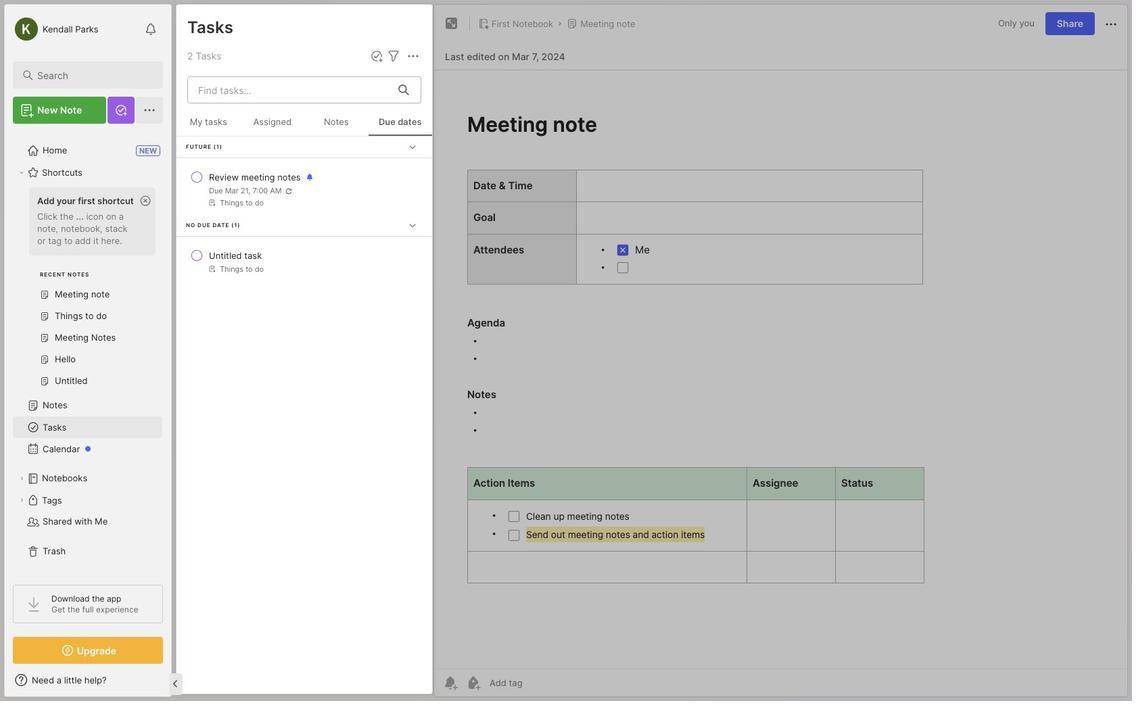 Task type: describe. For each thing, give the bounding box(es) containing it.
things to do button down due mar 21, 7:00 am
[[206, 198, 265, 208]]

a few minutes ago
[[190, 254, 260, 264]]

shared with me link
[[13, 512, 162, 533]]

kendall parks
[[43, 23, 99, 34]]

no
[[186, 222, 196, 229]]

my tasks
[[190, 116, 227, 127]]

5 notes
[[187, 49, 220, 61]]

&
[[212, 130, 218, 140]]

meeting inside cell
[[241, 172, 275, 183]]

or
[[37, 235, 46, 246]]

minutes
[[213, 254, 244, 264]]

do inside untitled task row
[[255, 265, 264, 274]]

more actions and view options image
[[405, 48, 422, 64]]

parks
[[75, 23, 99, 34]]

calendar
[[43, 444, 80, 455]]

...
[[76, 211, 84, 222]]

assignee
[[215, 144, 253, 155]]

to inside review meeting notes row
[[246, 198, 253, 208]]

the for click
[[60, 211, 74, 222]]

reminders button
[[303, 70, 430, 97]]

to up date
[[221, 208, 230, 218]]

first notebook
[[492, 18, 554, 29]]

to inside untitled task row
[[246, 265, 253, 274]]

notebook,
[[61, 223, 103, 234]]

note,
[[37, 223, 58, 234]]

need
[[32, 675, 54, 686]]

upgrade
[[77, 645, 116, 657]]

things to do for "things to do" button underneath untitled task
[[220, 265, 264, 274]]

meeting for meeting note
[[581, 18, 615, 29]]

on inside icon on a note, notebook, stack or tag to add it here.
[[106, 211, 116, 222]]

meeting down assignee
[[206, 158, 240, 169]]

am
[[270, 186, 282, 196]]

notes link
[[13, 395, 162, 417]]

WHAT'S NEW field
[[5, 670, 171, 692]]

few
[[197, 254, 211, 264]]

my
[[190, 116, 203, 127]]

Note Editor text field
[[434, 70, 1128, 669]]

add a reminder image
[[443, 675, 459, 692]]

meeting note button
[[564, 14, 638, 33]]

notes up tasks button
[[43, 400, 67, 411]]

untitled task
[[209, 250, 262, 261]]

here.
[[101, 235, 122, 246]]

items
[[190, 144, 213, 155]]

2 horizontal spatial a
[[190, 254, 195, 264]]

0/2
[[205, 237, 218, 248]]

1 vertical spatial review meeting notes
[[190, 222, 282, 233]]

download the app get the full experience
[[51, 594, 138, 615]]

click
[[37, 211, 57, 222]]

More actions and view options field
[[402, 48, 422, 64]]

my tasks button
[[177, 109, 241, 136]]

shortcut
[[97, 196, 134, 206]]

notes up task on the left
[[259, 222, 282, 233]]

2 vertical spatial the
[[67, 605, 80, 615]]

now
[[209, 162, 225, 172]]

first notebook button
[[476, 14, 556, 33]]

and
[[268, 158, 284, 169]]

me inside "main" element
[[95, 516, 108, 527]]

main element
[[0, 0, 176, 702]]

kendall
[[43, 23, 73, 34]]

click the ...
[[37, 211, 84, 222]]

new
[[139, 146, 157, 156]]

stack
[[105, 223, 128, 234]]

the for download
[[92, 594, 105, 604]]

new task image
[[370, 49, 384, 63]]

Account field
[[13, 16, 99, 43]]

notes inside meeting note date & time goal attendees me agenda notes action items assignee status clean up meeting notes send out meeting notes and action items just now
[[359, 130, 384, 140]]

things inside untitled task row
[[220, 265, 244, 274]]

notes up review meeting notes 0 cell
[[242, 158, 266, 169]]

trash link
[[13, 541, 162, 563]]

shared with me
[[43, 516, 108, 527]]

help?
[[84, 675, 107, 686]]

notes right 2
[[195, 49, 220, 61]]

things to do button down untitled task
[[206, 264, 265, 275]]

tasks
[[205, 116, 227, 127]]

on inside note window 'element'
[[498, 50, 510, 62]]

send
[[386, 144, 407, 155]]

7:00
[[253, 186, 268, 196]]

with
[[75, 516, 92, 527]]

0 vertical spatial tasks
[[187, 18, 233, 37]]

shortcuts button
[[13, 162, 162, 183]]

meeting down the agenda
[[324, 144, 358, 155]]

new
[[37, 104, 58, 116]]

add
[[75, 235, 91, 246]]

expand notebooks image
[[18, 475, 26, 483]]

last edited on mar 7, 2024
[[445, 50, 566, 62]]

do down due mar 21, 7:00 am
[[232, 208, 243, 218]]

edited
[[467, 50, 496, 62]]

little
[[64, 675, 82, 686]]

goal
[[243, 130, 262, 140]]

due mar 21, 7:00 am
[[209, 186, 282, 196]]

tags button
[[13, 490, 162, 512]]

review meeting notes row
[[182, 165, 427, 214]]

do inside review meeting notes row
[[255, 198, 264, 208]]

new note
[[37, 104, 82, 116]]

reminders
[[342, 77, 391, 89]]

review inside review meeting notes 0 cell
[[209, 172, 239, 183]]

items
[[314, 158, 337, 169]]

filter tasks image
[[386, 48, 402, 64]]

notes up the agenda
[[324, 116, 349, 127]]

icon
[[86, 211, 104, 222]]

row group containing review meeting notes
[[177, 137, 432, 292]]

untitled
[[209, 250, 242, 261]]

recent notes
[[40, 271, 90, 278]]

you
[[1020, 18, 1035, 29]]

date
[[190, 130, 210, 140]]

last
[[445, 50, 465, 62]]

date
[[213, 222, 230, 229]]

recent
[[40, 271, 66, 278]]

5
[[187, 49, 193, 61]]

only
[[999, 18, 1018, 29]]

add your first shortcut
[[37, 196, 134, 206]]

to inside icon on a note, notebook, stack or tag to add it here.
[[64, 235, 73, 246]]

tasks button
[[13, 417, 162, 438]]

only you
[[999, 18, 1035, 29]]

meeting note date & time goal attendees me agenda notes action items assignee status clean up meeting notes send out meeting notes and action items just now
[[190, 115, 413, 172]]



Task type: vqa. For each thing, say whether or not it's contained in the screenshot.
notes within cell
yes



Task type: locate. For each thing, give the bounding box(es) containing it.
tasks
[[187, 18, 233, 37], [196, 50, 222, 62], [43, 422, 67, 433]]

row group
[[177, 137, 432, 292]]

the left ...
[[60, 211, 74, 222]]

notes left send
[[360, 144, 384, 155]]

need a little help?
[[32, 675, 107, 686]]

meeting up 'date'
[[190, 115, 225, 126]]

review
[[209, 172, 239, 183], [190, 222, 220, 233]]

meeting inside meeting note date & time goal attendees me agenda notes action items assignee status clean up meeting notes send out meeting notes and action items just now
[[190, 115, 225, 126]]

note
[[617, 18, 636, 29], [227, 115, 246, 126]]

notes down action
[[278, 172, 301, 183]]

meeting
[[581, 18, 615, 29], [190, 115, 225, 126]]

due
[[198, 222, 211, 229]]

things to do inside review meeting notes row
[[220, 198, 264, 208]]

meeting note
[[581, 18, 636, 29]]

1 horizontal spatial a
[[119, 211, 124, 222]]

notes inside group
[[68, 271, 90, 278]]

(1) right date
[[232, 222, 241, 229]]

1 vertical spatial notes button
[[304, 109, 368, 136]]

0 vertical spatial review
[[209, 172, 239, 183]]

due inside button
[[379, 116, 396, 127]]

0 vertical spatial due
[[379, 116, 396, 127]]

0 horizontal spatial on
[[106, 211, 116, 222]]

due for due mar 21, 7:00 am
[[209, 186, 223, 196]]

notes
[[195, 49, 220, 61], [360, 144, 384, 155], [242, 158, 266, 169], [278, 172, 301, 183], [259, 222, 282, 233]]

0 horizontal spatial (1)
[[214, 143, 223, 150]]

1 vertical spatial the
[[92, 594, 105, 604]]

due dates
[[379, 116, 422, 127]]

the down download
[[67, 605, 80, 615]]

2 vertical spatial tasks
[[43, 422, 67, 433]]

review meeting notes up 7:00 at the top
[[209, 172, 301, 183]]

things to do for "things to do" button underneath due mar 21, 7:00 am
[[220, 198, 264, 208]]

notes button up up
[[304, 109, 368, 136]]

note window element
[[434, 4, 1129, 698]]

group containing add your first shortcut
[[13, 183, 162, 401]]

(1)
[[214, 143, 223, 150], [232, 222, 241, 229]]

0 vertical spatial (1)
[[214, 143, 223, 150]]

review meeting notes
[[209, 172, 301, 183], [190, 222, 282, 233]]

a inside field
[[57, 675, 62, 686]]

agenda
[[325, 130, 357, 140]]

notes button
[[176, 70, 303, 97], [304, 109, 368, 136]]

1 vertical spatial note
[[227, 115, 246, 126]]

review meeting notes inside row
[[209, 172, 301, 183]]

do down "ago" at the top left of the page
[[255, 265, 264, 274]]

notes left action
[[359, 130, 384, 140]]

things inside review meeting notes row
[[220, 198, 244, 208]]

it
[[93, 235, 99, 246]]

things to do down due mar 21, 7:00 am
[[220, 198, 264, 208]]

2 vertical spatial a
[[57, 675, 62, 686]]

task
[[244, 250, 262, 261]]

notes button up tasks
[[176, 70, 303, 97]]

assigned button
[[241, 109, 304, 136]]

meeting up untitled task 0 'cell'
[[222, 222, 256, 233]]

2 tasks
[[187, 50, 222, 62]]

things to do button down am
[[206, 198, 422, 208]]

future (1)
[[186, 143, 223, 150]]

0 horizontal spatial mar
[[225, 186, 239, 196]]

0 vertical spatial a
[[119, 211, 124, 222]]

tab list containing notes
[[176, 70, 430, 97]]

to
[[246, 198, 253, 208], [221, 208, 230, 218], [64, 235, 73, 246], [246, 265, 253, 274]]

add tag image
[[466, 675, 482, 692]]

due for due dates
[[379, 116, 396, 127]]

a left few
[[190, 254, 195, 264]]

out
[[190, 158, 204, 169]]

first
[[78, 196, 95, 206]]

the inside group
[[60, 211, 74, 222]]

due up action
[[379, 116, 396, 127]]

things to do button down task on the left
[[206, 264, 422, 275]]

1 vertical spatial review
[[190, 222, 220, 233]]

0 horizontal spatial due
[[209, 186, 223, 196]]

a up stack at top left
[[119, 211, 124, 222]]

review up 0/2
[[190, 222, 220, 233]]

1 horizontal spatial note
[[617, 18, 636, 29]]

untitled task row
[[182, 244, 427, 280]]

shortcuts
[[42, 167, 82, 178]]

upgrade button
[[13, 637, 163, 664]]

things down "minutes"
[[220, 265, 244, 274]]

first
[[492, 18, 510, 29]]

notes inside review meeting notes 0 cell
[[278, 172, 301, 183]]

1 horizontal spatial meeting
[[581, 18, 615, 29]]

tree inside "main" element
[[5, 132, 171, 573]]

meeting inside button
[[581, 18, 615, 29]]

1 horizontal spatial mar
[[512, 50, 530, 62]]

mar left 21,
[[225, 186, 239, 196]]

1 horizontal spatial notes button
[[304, 109, 368, 136]]

experience
[[96, 605, 138, 615]]

mar inside review meeting notes row
[[225, 186, 239, 196]]

expand tags image
[[18, 497, 26, 505]]

1 horizontal spatial on
[[498, 50, 510, 62]]

0 vertical spatial review meeting notes
[[209, 172, 301, 183]]

none search field inside "main" element
[[37, 67, 151, 83]]

due inside review meeting notes row
[[209, 186, 223, 196]]

mar left the 7,
[[512, 50, 530, 62]]

7,
[[532, 50, 539, 62]]

a inside icon on a note, notebook, stack or tag to add it here.
[[119, 211, 124, 222]]

on right 'edited'
[[498, 50, 510, 62]]

21,
[[241, 186, 251, 196]]

full
[[82, 605, 94, 615]]

on up stack at top left
[[106, 211, 116, 222]]

due down the now
[[209, 186, 223, 196]]

1 vertical spatial a
[[190, 254, 195, 264]]

1 horizontal spatial me
[[310, 130, 323, 140]]

status
[[256, 144, 283, 155]]

shared
[[43, 516, 72, 527]]

tasks up 5 notes
[[187, 18, 233, 37]]

None search field
[[37, 67, 151, 83]]

tag
[[48, 235, 62, 246]]

0 horizontal spatial meeting
[[190, 115, 225, 126]]

review up due mar 21, 7:00 am
[[209, 172, 239, 183]]

mar
[[512, 50, 530, 62], [225, 186, 239, 196]]

things to do inside untitled task row
[[220, 265, 264, 274]]

0 horizontal spatial a
[[57, 675, 62, 686]]

to down "ago" at the top left of the page
[[246, 265, 253, 274]]

share
[[1057, 18, 1084, 29]]

collapse 05_nodate image
[[406, 219, 420, 232]]

0 horizontal spatial note
[[227, 115, 246, 126]]

Search text field
[[37, 69, 151, 82]]

future
[[186, 143, 212, 150]]

notes up tasks
[[226, 77, 253, 89]]

note for meeting note
[[617, 18, 636, 29]]

me right the with
[[95, 516, 108, 527]]

expand note image
[[444, 16, 460, 32]]

things to do button
[[206, 198, 422, 208], [206, 198, 265, 208], [206, 264, 422, 275], [206, 264, 265, 275]]

dates
[[398, 116, 422, 127]]

1 horizontal spatial (1)
[[232, 222, 241, 229]]

2
[[187, 50, 193, 62]]

group inside "main" element
[[13, 183, 162, 401]]

notes right recent
[[68, 271, 90, 278]]

0 horizontal spatial notes button
[[176, 70, 303, 97]]

tags
[[42, 495, 62, 506]]

up
[[311, 144, 322, 155]]

1 vertical spatial me
[[95, 516, 108, 527]]

notebooks
[[42, 473, 87, 484]]

things to do down untitled task 0 'cell'
[[220, 265, 264, 274]]

Find tasks… text field
[[190, 79, 390, 101]]

your
[[57, 196, 76, 206]]

group
[[13, 183, 162, 401]]

1 vertical spatial on
[[106, 211, 116, 222]]

untitled task 0 cell
[[209, 249, 262, 263]]

0 vertical spatial the
[[60, 211, 74, 222]]

app
[[107, 594, 121, 604]]

click to collapse image
[[171, 677, 181, 693]]

a
[[119, 211, 124, 222], [190, 254, 195, 264], [57, 675, 62, 686]]

1 vertical spatial meeting
[[190, 115, 225, 126]]

notes up 5 notes
[[187, 17, 233, 37]]

0 vertical spatial me
[[310, 130, 323, 140]]

meeting right notebook
[[581, 18, 615, 29]]

mar inside note window 'element'
[[512, 50, 530, 62]]

things to do up no due date (1)
[[190, 208, 243, 218]]

action
[[387, 130, 413, 140]]

things up due
[[190, 208, 219, 218]]

do
[[255, 198, 264, 208], [232, 208, 243, 218], [255, 265, 264, 274]]

me up up
[[310, 130, 323, 140]]

to right tag
[[64, 235, 73, 246]]

note inside button
[[617, 18, 636, 29]]

attendees
[[265, 130, 307, 140]]

note
[[60, 104, 82, 116]]

note for meeting note date & time goal attendees me agenda notes action items assignee status clean up meeting notes send out meeting notes and action items just now
[[227, 115, 246, 126]]

review meeting notes 0 cell
[[209, 171, 301, 184]]

1 vertical spatial tasks
[[196, 50, 222, 62]]

0 vertical spatial notes button
[[176, 70, 303, 97]]

tasks inside button
[[43, 422, 67, 433]]

tree
[[5, 132, 171, 573]]

to down 21,
[[246, 198, 253, 208]]

add
[[37, 196, 55, 206]]

download
[[51, 594, 90, 604]]

a left little
[[57, 675, 62, 686]]

1 vertical spatial due
[[209, 186, 223, 196]]

notebooks link
[[13, 468, 162, 490]]

tree containing home
[[5, 132, 171, 573]]

notes
[[187, 17, 233, 37], [226, 77, 253, 89], [324, 116, 349, 127], [359, 130, 384, 140], [68, 271, 90, 278], [43, 400, 67, 411]]

me inside meeting note date & time goal attendees me agenda notes action items assignee status clean up meeting notes send out meeting notes and action items just now
[[310, 130, 323, 140]]

meeting up 7:00 at the top
[[241, 172, 275, 183]]

2024
[[542, 50, 566, 62]]

collapse 04_future image
[[406, 140, 420, 154]]

tasks right 2
[[196, 50, 222, 62]]

0 vertical spatial on
[[498, 50, 510, 62]]

review meeting notes up untitled task 0 'cell'
[[190, 222, 282, 233]]

just
[[190, 162, 206, 172]]

do down 7:00 at the top
[[255, 198, 264, 208]]

trash
[[43, 546, 66, 557]]

meeting for meeting note date & time goal attendees me agenda notes action items assignee status clean up meeting notes send out meeting notes and action items just now
[[190, 115, 225, 126]]

0 vertical spatial mar
[[512, 50, 530, 62]]

0 vertical spatial note
[[617, 18, 636, 29]]

assigned
[[253, 116, 292, 127]]

tab list
[[176, 70, 430, 97]]

clean
[[285, 144, 309, 155]]

0 horizontal spatial me
[[95, 516, 108, 527]]

0 vertical spatial meeting
[[581, 18, 615, 29]]

due
[[379, 116, 396, 127], [209, 186, 223, 196]]

1 horizontal spatial due
[[379, 116, 396, 127]]

icon on a note, notebook, stack or tag to add it here.
[[37, 211, 128, 246]]

notebook
[[513, 18, 554, 29]]

share button
[[1046, 12, 1095, 35]]

Filter tasks field
[[386, 48, 402, 64]]

things down due mar 21, 7:00 am
[[220, 198, 244, 208]]

ago
[[246, 254, 260, 264]]

note inside meeting note date & time goal attendees me agenda notes action items assignee status clean up meeting notes send out meeting notes and action items just now
[[227, 115, 246, 126]]

1 vertical spatial mar
[[225, 186, 239, 196]]

1 vertical spatial (1)
[[232, 222, 241, 229]]

the up full
[[92, 594, 105, 604]]

tasks up calendar
[[43, 422, 67, 433]]

(1) down "&"
[[214, 143, 223, 150]]



